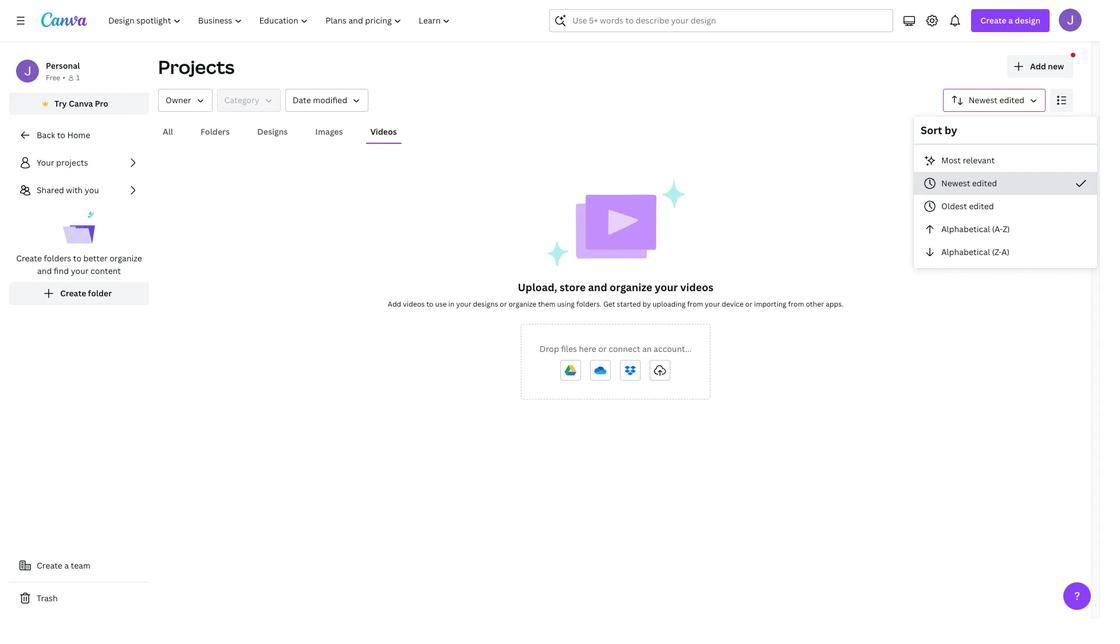 Task type: vqa. For each thing, say whether or not it's contained in the screenshot.
and
yes



Task type: locate. For each thing, give the bounding box(es) containing it.
designs button
[[253, 121, 293, 143]]

create for create folder
[[60, 288, 86, 299]]

alphabetical (z-a)
[[942, 247, 1010, 257]]

videos up uploading
[[681, 280, 714, 294]]

by right "started"
[[643, 299, 651, 309]]

relevant
[[963, 155, 995, 166]]

2 vertical spatial to
[[427, 299, 434, 309]]

a left team
[[64, 560, 69, 571]]

create for create a design
[[981, 15, 1007, 26]]

0 vertical spatial a
[[1009, 15, 1014, 26]]

alphabetical for alphabetical (a-z)
[[942, 224, 991, 234]]

1 horizontal spatial from
[[789, 299, 805, 309]]

apps.
[[826, 299, 844, 309]]

1 horizontal spatial add
[[1031, 61, 1047, 72]]

newest
[[969, 95, 998, 105], [942, 178, 971, 189]]

0 vertical spatial edited
[[1000, 95, 1025, 105]]

1 alphabetical from the top
[[942, 224, 991, 234]]

1 vertical spatial alphabetical
[[942, 247, 991, 257]]

alphabetical
[[942, 224, 991, 234], [942, 247, 991, 257]]

your projects
[[37, 157, 88, 168]]

organize up content
[[110, 253, 142, 264]]

1 horizontal spatial or
[[599, 343, 607, 354]]

by inside upload, store and organize your videos add videos to use in your designs or organize them using folders. get started by uploading from your device or importing from other apps.
[[643, 299, 651, 309]]

newest edited option
[[914, 172, 1098, 195]]

and
[[37, 265, 52, 276], [589, 280, 608, 294]]

0 vertical spatial by
[[945, 123, 958, 137]]

and left find
[[37, 265, 52, 276]]

projects
[[158, 54, 235, 79]]

0 vertical spatial organize
[[110, 253, 142, 264]]

0 horizontal spatial to
[[57, 130, 65, 140]]

1 vertical spatial newest
[[942, 178, 971, 189]]

device
[[722, 299, 744, 309]]

organize inside create folders to better organize and find your content
[[110, 253, 142, 264]]

1 vertical spatial by
[[643, 299, 651, 309]]

1 horizontal spatial and
[[589, 280, 608, 294]]

add left use
[[388, 299, 402, 309]]

try
[[55, 98, 67, 109]]

add new
[[1031, 61, 1065, 72]]

0 horizontal spatial and
[[37, 265, 52, 276]]

oldest edited button
[[914, 195, 1098, 218]]

create for create a team
[[37, 560, 62, 571]]

alphabetical down 'oldest edited'
[[942, 224, 991, 234]]

by right sort
[[945, 123, 958, 137]]

a left design at the top right of the page
[[1009, 15, 1014, 26]]

by
[[945, 123, 958, 137], [643, 299, 651, 309]]

create down find
[[60, 288, 86, 299]]

or
[[500, 299, 507, 309], [746, 299, 753, 309], [599, 343, 607, 354]]

create inside create folders to better organize and find your content
[[16, 253, 42, 264]]

designs
[[473, 299, 498, 309]]

free
[[46, 73, 60, 83]]

modified
[[313, 95, 348, 105]]

0 horizontal spatial or
[[500, 299, 507, 309]]

organize up "started"
[[610, 280, 653, 294]]

1 vertical spatial edited
[[973, 178, 998, 189]]

edited down add new dropdown button
[[1000, 95, 1025, 105]]

add
[[1031, 61, 1047, 72], [388, 299, 402, 309]]

or right designs
[[500, 299, 507, 309]]

to left better
[[73, 253, 81, 264]]

from right uploading
[[688, 299, 704, 309]]

0 horizontal spatial add
[[388, 299, 402, 309]]

organize down the upload,
[[509, 299, 537, 309]]

1 vertical spatial add
[[388, 299, 402, 309]]

create left team
[[37, 560, 62, 571]]

or right device
[[746, 299, 753, 309]]

create
[[981, 15, 1007, 26], [16, 253, 42, 264], [60, 288, 86, 299], [37, 560, 62, 571]]

0 vertical spatial videos
[[681, 280, 714, 294]]

all button
[[158, 121, 178, 143]]

other
[[806, 299, 825, 309]]

newest edited down add new dropdown button
[[969, 95, 1025, 105]]

a inside create a design dropdown button
[[1009, 15, 1014, 26]]

add inside upload, store and organize your videos add videos to use in your designs or organize them using folders. get started by uploading from your device or importing from other apps.
[[388, 299, 402, 309]]

None search field
[[550, 9, 894, 32]]

2 horizontal spatial organize
[[610, 280, 653, 294]]

create inside dropdown button
[[981, 15, 1007, 26]]

alphabetical (z-a) option
[[914, 241, 1098, 264]]

back
[[37, 130, 55, 140]]

files
[[561, 343, 577, 354]]

0 horizontal spatial by
[[643, 299, 651, 309]]

Category button
[[217, 89, 281, 112]]

list containing your projects
[[9, 151, 149, 305]]

an
[[643, 343, 652, 354]]

free •
[[46, 73, 65, 83]]

1 horizontal spatial a
[[1009, 15, 1014, 26]]

here
[[579, 343, 597, 354]]

canva
[[69, 98, 93, 109]]

0 vertical spatial to
[[57, 130, 65, 140]]

upload,
[[518, 280, 558, 294]]

1 vertical spatial a
[[64, 560, 69, 571]]

alphabetical for alphabetical (z-a)
[[942, 247, 991, 257]]

your right find
[[71, 265, 89, 276]]

0 vertical spatial newest
[[969, 95, 998, 105]]

organize
[[110, 253, 142, 264], [610, 280, 653, 294], [509, 299, 537, 309]]

top level navigation element
[[101, 9, 461, 32]]

1 horizontal spatial organize
[[509, 299, 537, 309]]

alphabetical (z-a) button
[[914, 241, 1098, 264]]

1 horizontal spatial to
[[73, 253, 81, 264]]

newest edited down "most relevant"
[[942, 178, 998, 189]]

videos left use
[[403, 299, 425, 309]]

most relevant button
[[914, 149, 1098, 172]]

and up folders.
[[589, 280, 608, 294]]

2 horizontal spatial to
[[427, 299, 434, 309]]

add new button
[[1008, 55, 1074, 78]]

1 vertical spatial to
[[73, 253, 81, 264]]

2 vertical spatial organize
[[509, 299, 537, 309]]

a inside "create a team" button
[[64, 560, 69, 571]]

edited down relevant
[[973, 178, 998, 189]]

shared with you
[[37, 185, 99, 196]]

from
[[688, 299, 704, 309], [789, 299, 805, 309]]

(a-
[[993, 224, 1003, 234]]

0 vertical spatial add
[[1031, 61, 1047, 72]]

videos
[[681, 280, 714, 294], [403, 299, 425, 309]]

alphabetical down alphabetical (a-z)
[[942, 247, 991, 257]]

0 horizontal spatial videos
[[403, 299, 425, 309]]

try canva pro button
[[9, 93, 149, 115]]

jacob simon image
[[1060, 9, 1082, 32]]

Search search field
[[573, 10, 871, 32]]

0 vertical spatial alphabetical
[[942, 224, 991, 234]]

0 vertical spatial newest edited
[[969, 95, 1025, 105]]

to
[[57, 130, 65, 140], [73, 253, 81, 264], [427, 299, 434, 309]]

your
[[71, 265, 89, 276], [655, 280, 678, 294], [456, 299, 472, 309], [705, 299, 721, 309]]

category
[[224, 95, 260, 105]]

0 horizontal spatial a
[[64, 560, 69, 571]]

all
[[163, 126, 173, 137]]

and inside upload, store and organize your videos add videos to use in your designs or organize them using folders. get started by uploading from your device or importing from other apps.
[[589, 280, 608, 294]]

create a design
[[981, 15, 1041, 26]]

2 vertical spatial edited
[[970, 201, 995, 212]]

create left folders
[[16, 253, 42, 264]]

0 horizontal spatial organize
[[110, 253, 142, 264]]

2 alphabetical from the top
[[942, 247, 991, 257]]

trash link
[[9, 587, 149, 610]]

using
[[557, 299, 575, 309]]

add inside dropdown button
[[1031, 61, 1047, 72]]

add left new
[[1031, 61, 1047, 72]]

importing
[[755, 299, 787, 309]]

newest edited
[[969, 95, 1025, 105], [942, 178, 998, 189]]

most relevant
[[942, 155, 995, 166]]

edited inside sort by button
[[1000, 95, 1025, 105]]

1 vertical spatial videos
[[403, 299, 425, 309]]

newest inside button
[[942, 178, 971, 189]]

1 vertical spatial and
[[589, 280, 608, 294]]

1 from from the left
[[688, 299, 704, 309]]

shared with you link
[[9, 179, 149, 202]]

edited up alphabetical (a-z)
[[970, 201, 995, 212]]

newest edited inside sort by button
[[969, 95, 1025, 105]]

0 horizontal spatial from
[[688, 299, 704, 309]]

alphabetical (a-z) button
[[914, 218, 1098, 241]]

design
[[1016, 15, 1041, 26]]

from left the other in the top right of the page
[[789, 299, 805, 309]]

oldest edited
[[942, 201, 995, 212]]

1 vertical spatial newest edited
[[942, 178, 998, 189]]

a
[[1009, 15, 1014, 26], [64, 560, 69, 571]]

create left design at the top right of the page
[[981, 15, 1007, 26]]

edited
[[1000, 95, 1025, 105], [973, 178, 998, 189], [970, 201, 995, 212]]

0 vertical spatial and
[[37, 265, 52, 276]]

list
[[9, 151, 149, 305]]

new
[[1049, 61, 1065, 72]]

to right back
[[57, 130, 65, 140]]

shared
[[37, 185, 64, 196]]

videos button
[[366, 121, 402, 143]]

to inside upload, store and organize your videos add videos to use in your designs or organize them using folders. get started by uploading from your device or importing from other apps.
[[427, 299, 434, 309]]

z)
[[1003, 224, 1011, 234]]

or right here
[[599, 343, 607, 354]]

newest edited inside newest edited button
[[942, 178, 998, 189]]

to left use
[[427, 299, 434, 309]]

1 vertical spatial organize
[[610, 280, 653, 294]]



Task type: describe. For each thing, give the bounding box(es) containing it.
newest inside sort by button
[[969, 95, 998, 105]]

folders.
[[577, 299, 602, 309]]

drop files here or connect an account...
[[540, 343, 692, 354]]

Date modified button
[[285, 89, 369, 112]]

1 horizontal spatial by
[[945, 123, 958, 137]]

create folders to better organize and find your content
[[16, 253, 142, 276]]

team
[[71, 560, 91, 571]]

(z-
[[993, 247, 1002, 257]]

create folder
[[60, 288, 112, 299]]

edited for newest edited option
[[973, 178, 998, 189]]

your projects link
[[9, 151, 149, 174]]

trash
[[37, 593, 58, 604]]

drop
[[540, 343, 559, 354]]

sort
[[921, 123, 943, 137]]

most relevant option
[[914, 149, 1098, 172]]

to inside "link"
[[57, 130, 65, 140]]

connect
[[609, 343, 641, 354]]

folders
[[44, 253, 71, 264]]

videos
[[371, 126, 397, 137]]

oldest edited option
[[914, 195, 1098, 218]]

your up uploading
[[655, 280, 678, 294]]

create a team
[[37, 560, 91, 571]]

started
[[617, 299, 641, 309]]

folder
[[88, 288, 112, 299]]

uploading
[[653, 299, 686, 309]]

your inside create folders to better organize and find your content
[[71, 265, 89, 276]]

account...
[[654, 343, 692, 354]]

try canva pro
[[55, 98, 108, 109]]

alphabetical (a-z) option
[[914, 218, 1098, 241]]

upload, store and organize your videos add videos to use in your designs or organize them using folders. get started by uploading from your device or importing from other apps.
[[388, 280, 844, 309]]

Owner button
[[158, 89, 212, 112]]

images
[[316, 126, 343, 137]]

date modified
[[293, 95, 348, 105]]

store
[[560, 280, 586, 294]]

a)
[[1002, 247, 1010, 257]]

and inside create folders to better organize and find your content
[[37, 265, 52, 276]]

1 horizontal spatial videos
[[681, 280, 714, 294]]

Sort by button
[[944, 89, 1046, 112]]

designs
[[257, 126, 288, 137]]

create for create folders to better organize and find your content
[[16, 253, 42, 264]]

pro
[[95, 98, 108, 109]]

personal
[[46, 60, 80, 71]]

edited for oldest edited option
[[970, 201, 995, 212]]

them
[[538, 299, 556, 309]]

to inside create folders to better organize and find your content
[[73, 253, 81, 264]]

1
[[76, 73, 80, 83]]

sort by
[[921, 123, 958, 137]]

folders button
[[196, 121, 235, 143]]

back to home link
[[9, 124, 149, 147]]

your right in in the left top of the page
[[456, 299, 472, 309]]

owner
[[166, 95, 191, 105]]

folders
[[201, 126, 230, 137]]

back to home
[[37, 130, 90, 140]]

2 from from the left
[[789, 299, 805, 309]]

with
[[66, 185, 83, 196]]

a for design
[[1009, 15, 1014, 26]]

your
[[37, 157, 54, 168]]

create a design button
[[972, 9, 1050, 32]]

home
[[67, 130, 90, 140]]

a for team
[[64, 560, 69, 571]]

better
[[83, 253, 108, 264]]

in
[[449, 299, 455, 309]]

•
[[63, 73, 65, 83]]

you
[[85, 185, 99, 196]]

oldest
[[942, 201, 968, 212]]

2 horizontal spatial or
[[746, 299, 753, 309]]

alphabetical (a-z)
[[942, 224, 1011, 234]]

your left device
[[705, 299, 721, 309]]

newest edited button
[[914, 172, 1098, 195]]

create folder button
[[9, 282, 149, 305]]

use
[[435, 299, 447, 309]]

most
[[942, 155, 961, 166]]

date
[[293, 95, 311, 105]]

projects
[[56, 157, 88, 168]]

sort by list box
[[914, 149, 1098, 264]]

get
[[604, 299, 616, 309]]

content
[[91, 265, 121, 276]]

images button
[[311, 121, 348, 143]]

find
[[54, 265, 69, 276]]

create a team button
[[9, 554, 149, 577]]



